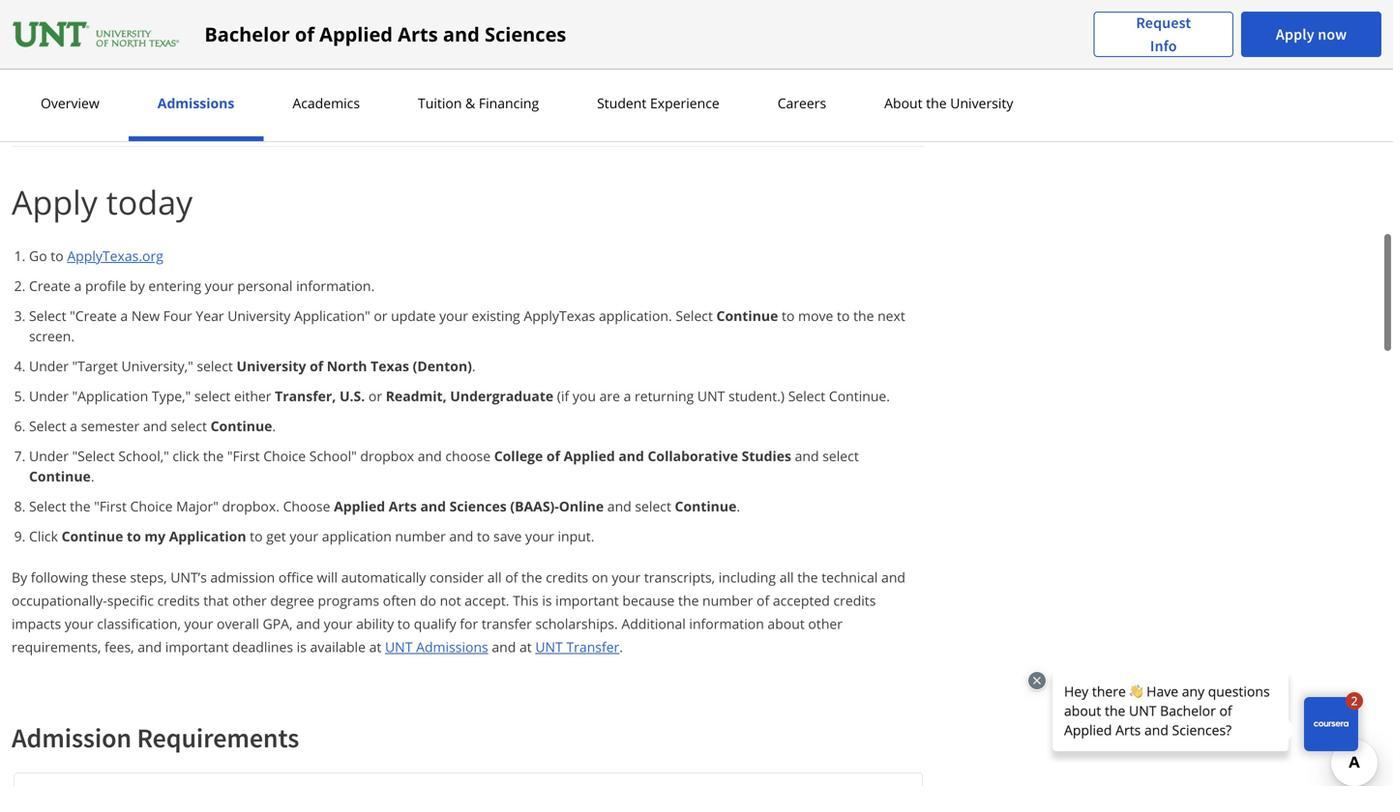 Task type: describe. For each thing, give the bounding box(es) containing it.
"application
[[72, 387, 148, 405]]

0 horizontal spatial is
[[297, 638, 307, 657]]

select for select a semester and select continue .
[[29, 417, 66, 435]]

choose
[[283, 497, 330, 516]]

select down year
[[197, 357, 233, 375]]

list item containing under "application type," select either
[[29, 386, 925, 406]]

technical
[[822, 569, 878, 587]]

update
[[391, 307, 436, 325]]

select right application.
[[676, 307, 713, 325]]

unt inside list item
[[698, 387, 725, 405]]

list item containing select a semester and select
[[29, 416, 925, 436]]

specific
[[107, 592, 154, 610]]

arts inside list item
[[389, 497, 417, 516]]

tuition
[[418, 94, 462, 112]]

entering
[[148, 277, 201, 295]]

your up available
[[324, 615, 353, 633]]

applytexas.org
[[67, 247, 163, 265]]

a left new
[[120, 307, 128, 325]]

transfer
[[482, 615, 532, 633]]

my
[[145, 527, 166, 546]]

on
[[592, 569, 608, 587]]

number inside 'by following these steps, unt's admission office will automatically consider all of the credits on your transcripts, including all the technical and occupationally-specific credits that other degree programs often do not accept. this is important because the number of accepted credits impacts your classification, your overall gpa, and your ability to qualify for transfer scholarships. additional information about other requirements, fees, and important deadlines is available at'
[[703, 592, 753, 610]]

student experience link
[[591, 94, 725, 112]]

choice inside 'under "select school," click the "first choice school" dropbox and choose college of applied and collaborative studies and select continue .'
[[263, 447, 306, 465]]

0 horizontal spatial unt
[[385, 638, 413, 657]]

0 vertical spatial applied
[[319, 21, 393, 47]]

school,"
[[118, 447, 169, 465]]

16,
[[794, 91, 813, 109]]

1 horizontal spatial important
[[556, 592, 619, 610]]

apply for apply today
[[12, 180, 98, 224]]

2 vertical spatial requirements
[[137, 721, 299, 755]]

list item containing under "select school," click the "first choice school" dropbox and choose
[[29, 446, 925, 487]]

international
[[24, 2, 106, 20]]

and down classification,
[[138, 638, 162, 657]]

major"
[[176, 497, 219, 516]]

the down "select
[[70, 497, 91, 516]]

(if
[[557, 387, 569, 405]]

1 horizontal spatial unt
[[535, 638, 563, 657]]

select "create a new four year university application" or update your existing applytexas application. select continue
[[29, 307, 778, 325]]

1 horizontal spatial is
[[542, 592, 552, 610]]

2 vertical spatial applied
[[334, 497, 385, 516]]

academics link
[[287, 94, 366, 112]]

click
[[173, 447, 200, 465]]

steps,
[[130, 569, 167, 587]]

request info button
[[1094, 11, 1234, 58]]

about
[[768, 615, 805, 633]]

academics
[[293, 94, 360, 112]]

0 horizontal spatial choice
[[130, 497, 173, 516]]

under "application type," select either transfer, u.s. or readmit, undergraduate (if you are a returning unt student.) select continue.
[[29, 387, 890, 405]]

1 all from the left
[[487, 569, 502, 587]]

0 vertical spatial deadline
[[418, 2, 474, 20]]

tuition & financing
[[418, 94, 539, 112]]

continue inside 'under "select school," click the "first choice school" dropbox and choose college of applied and collaborative studies and select continue .'
[[29, 467, 91, 486]]

application
[[322, 527, 392, 546]]

to inside 'by following these steps, unt's admission office will automatically consider all of the credits on your transcripts, including all the technical and occupationally-specific credits that other degree programs often do not accept. this is important because the number of accepted credits impacts your classification, your overall gpa, and your ability to qualify for transfer scholarships. additional information about other requirements, fees, and important deadlines is available at'
[[397, 615, 410, 633]]

2 vertical spatial admission
[[12, 721, 132, 755]]

(baas)-
[[510, 497, 559, 516]]

scholarships.
[[536, 615, 618, 633]]

the inside 'under "select school," click the "first choice school" dropbox and choose college of applied and collaborative studies and select continue .'
[[203, 447, 224, 465]]

select left either
[[194, 387, 231, 405]]

apply now
[[1276, 25, 1347, 44]]

1 vertical spatial admission
[[112, 91, 177, 109]]

. down transfer,
[[272, 417, 276, 435]]

you
[[573, 387, 596, 405]]

0 vertical spatial university
[[950, 94, 1014, 112]]

and right 'studies'
[[795, 447, 819, 465]]

1 horizontal spatial other
[[808, 615, 843, 633]]

0 horizontal spatial important
[[165, 638, 229, 657]]

1 horizontal spatial credits
[[546, 569, 588, 587]]

bachelor
[[204, 21, 290, 47]]

university of north texas image
[[12, 19, 181, 50]]

apply for apply now
[[1276, 25, 1315, 44]]

overview
[[41, 94, 99, 112]]

unt's
[[170, 569, 207, 587]]

a right are
[[624, 387, 631, 405]]

student.)
[[729, 387, 785, 405]]

by following these steps, unt's admission office will automatically consider all of the credits on your transcripts, including all the technical and occupationally-specific credits that other degree programs often do not accept. this is important because the number of accepted credits impacts your classification, your overall gpa, and your ability to qualify for transfer scholarships. additional information about other requirements, fees, and important deadlines is available at
[[12, 569, 906, 657]]

information
[[689, 615, 764, 633]]

transfer,
[[275, 387, 336, 405]]

admission
[[210, 569, 275, 587]]

select inside 'under "select school," click the "first choice school" dropbox and choose college of applied and collaborative studies and select continue .'
[[823, 447, 859, 465]]

of left north
[[310, 357, 323, 375]]

list item containing click
[[29, 526, 925, 547]]

texas
[[371, 357, 409, 375]]

list item containing select the "first choice major" dropbox. choose
[[29, 496, 925, 517]]

including
[[719, 569, 776, 587]]

1 vertical spatial university
[[228, 307, 291, 325]]

number inside list item
[[395, 527, 446, 546]]

will
[[317, 569, 338, 587]]

accepted
[[773, 592, 830, 610]]

0 vertical spatial arts
[[398, 21, 438, 47]]

undergraduate
[[450, 387, 554, 405]]

and down transfer
[[492, 638, 516, 657]]

the down transcripts,
[[678, 592, 699, 610]]

semester
[[81, 417, 140, 435]]

to move to the next screen.
[[29, 307, 906, 345]]

0 vertical spatial &
[[243, 2, 253, 20]]

college
[[494, 447, 543, 465]]

. down additional
[[620, 638, 623, 657]]

deadlines
[[232, 638, 293, 657]]

your down (baas)- at the left bottom of page
[[525, 527, 554, 546]]

automatically
[[341, 569, 426, 587]]

"first inside 'under "select school," click the "first choice school" dropbox and choose college of applied and collaborative studies and select continue .'
[[227, 447, 260, 465]]

four
[[163, 307, 192, 325]]

click
[[29, 527, 58, 546]]

0 vertical spatial u.s.
[[24, 91, 49, 109]]

fees,
[[105, 638, 134, 657]]

under "select school," click the "first choice school" dropbox and choose college of applied and collaborative studies and select continue .
[[29, 447, 859, 486]]

. up under "application type," select either transfer, u.s. or readmit, undergraduate (if you are a returning unt student.) select continue.
[[472, 357, 476, 375]]

international students application & admission requirements deadline
[[24, 2, 474, 20]]

list item containing select "create a new four year university application" or update your existing applytexas application. select
[[29, 306, 925, 346]]

list item containing go to
[[29, 246, 925, 266]]

your down the create a profile by entering your personal information. list item
[[439, 307, 468, 325]]

returning
[[635, 387, 694, 405]]

today
[[106, 180, 193, 224]]

dropbox
[[360, 447, 414, 465]]

to right move
[[837, 307, 850, 325]]

unt admissions and at unt transfer .
[[385, 638, 623, 657]]

unt admissions link
[[385, 638, 488, 657]]

choose
[[445, 447, 491, 465]]

office
[[279, 569, 313, 587]]

. down collaborative on the bottom of page
[[737, 497, 740, 516]]

to left get
[[250, 527, 263, 546]]

under for under "application type," select either transfer, u.s. or readmit, undergraduate (if you are a returning unt student.) select continue.
[[29, 387, 69, 405]]

a left "profile" at the top left of page
[[74, 277, 82, 295]]

select right student.)
[[788, 387, 826, 405]]

under for under "target university," select university of north texas (denton) .
[[29, 357, 69, 375]]

go
[[29, 247, 47, 265]]

request info
[[1136, 13, 1191, 56]]

personal
[[237, 277, 293, 295]]

application.
[[599, 307, 672, 325]]

august
[[746, 91, 790, 109]]

your down occupationally-
[[65, 615, 94, 633]]

apply now button
[[1242, 12, 1382, 57]]

2 horizontal spatial credits
[[834, 592, 876, 610]]

and right online
[[607, 497, 632, 516]]

degree
[[270, 592, 314, 610]]

0 vertical spatial or
[[374, 307, 388, 325]]

overall
[[217, 615, 259, 633]]

about
[[885, 94, 923, 112]]

the up the accepted
[[798, 569, 818, 587]]

continue up 'these'
[[62, 527, 123, 546]]

school"
[[309, 447, 357, 465]]

of right students)
[[295, 21, 314, 47]]

continue.
[[829, 387, 890, 405]]

do
[[420, 592, 436, 610]]

your down the that
[[184, 615, 213, 633]]

0 horizontal spatial credits
[[157, 592, 200, 610]]

request
[[1136, 13, 1191, 32]]

go to applytexas.org
[[29, 247, 163, 265]]

applytexas
[[524, 307, 595, 325]]

about the university
[[885, 94, 1014, 112]]

impacts
[[12, 615, 61, 633]]



Task type: vqa. For each thing, say whether or not it's contained in the screenshot.


Task type: locate. For each thing, give the bounding box(es) containing it.
type,"
[[152, 387, 191, 405]]

0 vertical spatial sciences
[[485, 21, 566, 47]]

0 vertical spatial students
[[109, 2, 165, 20]]

1 horizontal spatial choice
[[263, 447, 306, 465]]

the
[[926, 94, 947, 112], [854, 307, 874, 325], [203, 447, 224, 465], [70, 497, 91, 516], [522, 569, 542, 587], [798, 569, 818, 587], [678, 592, 699, 610]]

list item
[[29, 246, 925, 266], [29, 306, 925, 346], [29, 356, 925, 376], [29, 386, 925, 406], [29, 416, 925, 436], [29, 446, 925, 487], [29, 496, 925, 517], [29, 526, 925, 547]]

0 horizontal spatial all
[[487, 569, 502, 587]]

0 horizontal spatial apply
[[12, 180, 98, 224]]

continue
[[717, 307, 778, 325], [211, 417, 272, 435], [29, 467, 91, 486], [675, 497, 737, 516], [62, 527, 123, 546]]

sciences up financing
[[485, 21, 566, 47]]

0 vertical spatial choice
[[263, 447, 306, 465]]

continue down "select
[[29, 467, 91, 486]]

0 vertical spatial under
[[29, 357, 69, 375]]

2 all from the left
[[780, 569, 794, 587]]

credits down unt's
[[157, 592, 200, 610]]

info
[[1150, 36, 1177, 56]]

ability
[[356, 615, 394, 633]]

1 horizontal spatial at
[[520, 638, 532, 657]]

screen.
[[29, 327, 75, 345]]

because
[[623, 592, 675, 610]]

now
[[1318, 25, 1347, 44]]

of
[[295, 21, 314, 47], [310, 357, 323, 375], [547, 447, 560, 465], [505, 569, 518, 587], [757, 592, 770, 610]]

1 horizontal spatial admissions
[[416, 638, 488, 657]]

deadline
[[418, 2, 474, 20], [132, 46, 188, 65], [273, 91, 330, 109]]

1 vertical spatial arts
[[389, 497, 417, 516]]

the up this
[[522, 569, 542, 587]]

under for under "select school," click the "first choice school" dropbox and choose college of applied and collaborative studies and select continue .
[[29, 447, 69, 465]]

year
[[196, 307, 224, 325]]

&
[[243, 2, 253, 20], [465, 94, 475, 112]]

list item down the create a profile by entering your personal information. list item
[[29, 306, 925, 346]]

0 horizontal spatial "first
[[94, 497, 127, 516]]

university,"
[[121, 357, 193, 375]]

6 list item from the top
[[29, 446, 925, 487]]

list item up (baas)- at the left bottom of page
[[29, 446, 925, 487]]

your right get
[[290, 527, 318, 546]]

0 vertical spatial important
[[556, 592, 619, 610]]

admission requirements
[[12, 721, 299, 755]]

final application deadline (u.s. students)
[[24, 46, 283, 65]]

select up screen.
[[29, 307, 66, 325]]

0 vertical spatial is
[[542, 592, 552, 610]]

list item up the create a profile by entering your personal information. list item
[[29, 246, 925, 266]]

all
[[487, 569, 502, 587], [780, 569, 794, 587]]

is right this
[[542, 592, 552, 610]]

1 horizontal spatial number
[[703, 592, 753, 610]]

1 horizontal spatial deadline
[[273, 91, 330, 109]]

this
[[513, 592, 539, 610]]

readmit,
[[386, 387, 447, 405]]

select down collaborative on the bottom of page
[[635, 497, 671, 516]]

u.s. down final
[[24, 91, 49, 109]]

choice
[[263, 447, 306, 465], [130, 497, 173, 516]]

get
[[266, 527, 286, 546]]

students for admission
[[52, 91, 108, 109]]

0 vertical spatial "first
[[227, 447, 260, 465]]

apply up go on the left of page
[[12, 180, 98, 224]]

1 horizontal spatial u.s.
[[340, 387, 365, 405]]

and right technical at the right bottom
[[882, 569, 906, 587]]

number
[[395, 527, 446, 546], [703, 592, 753, 610]]

to left the my
[[127, 527, 141, 546]]

select for select the "first choice major" dropbox. choose applied arts and sciences (baas)-online and select continue .
[[29, 497, 66, 516]]

to
[[51, 247, 64, 265], [782, 307, 795, 325], [837, 307, 850, 325], [127, 527, 141, 546], [250, 527, 263, 546], [477, 527, 490, 546], [397, 615, 410, 633]]

the right about on the right of the page
[[926, 94, 947, 112]]

select down continue.
[[823, 447, 859, 465]]

list item up under "application type," select either transfer, u.s. or readmit, undergraduate (if you are a returning unt student.) select continue.
[[29, 356, 925, 376]]

applied
[[319, 21, 393, 47], [564, 447, 615, 465], [334, 497, 385, 516]]

admissions down "for"
[[416, 638, 488, 657]]

select for select "create a new four year university application" or update your existing applytexas application. select continue
[[29, 307, 66, 325]]

important down overall
[[165, 638, 229, 657]]

1 vertical spatial sciences
[[450, 497, 507, 516]]

studies
[[742, 447, 792, 465]]

list item down (denton)
[[29, 386, 925, 406]]

2 under from the top
[[29, 387, 69, 405]]

that
[[203, 592, 229, 610]]

1 vertical spatial number
[[703, 592, 753, 610]]

1 vertical spatial requirements
[[181, 91, 270, 109]]

accept.
[[465, 592, 509, 610]]

continue down either
[[211, 417, 272, 435]]

student
[[597, 94, 647, 112]]

deadline down students)
[[273, 91, 330, 109]]

choice left school"
[[263, 447, 306, 465]]

students up final application deadline (u.s. students)
[[109, 2, 165, 20]]

careers
[[778, 94, 827, 112]]

(u.s.
[[191, 46, 220, 65]]

collaborative
[[648, 447, 738, 465]]

is left available
[[297, 638, 307, 657]]

and left choose
[[418, 447, 442, 465]]

online
[[559, 497, 604, 516]]

continue left move
[[717, 307, 778, 325]]

to left move
[[782, 307, 795, 325]]

. inside 'under "select school," click the "first choice school" dropbox and choose college of applied and collaborative studies and select continue .'
[[91, 467, 94, 486]]

0 horizontal spatial at
[[369, 638, 382, 657]]

. down "select
[[91, 467, 94, 486]]

sciences up save
[[450, 497, 507, 516]]

0 horizontal spatial admissions
[[158, 94, 235, 112]]

applied up online
[[564, 447, 615, 465]]

0 vertical spatial admissions
[[158, 94, 235, 112]]

about the university link
[[879, 94, 1019, 112]]

application inside list item
[[169, 527, 246, 546]]

0 vertical spatial application
[[169, 2, 239, 20]]

number up information
[[703, 592, 753, 610]]

and up tuition & financing 'link'
[[443, 21, 480, 47]]

financing
[[479, 94, 539, 112]]

applied inside 'under "select school," click the "first choice school" dropbox and choose college of applied and collaborative studies and select continue .'
[[564, 447, 615, 465]]

august 16, 2024
[[746, 91, 847, 109]]

"create
[[70, 307, 117, 325]]

your right 'on'
[[612, 569, 641, 587]]

0 vertical spatial requirements
[[326, 2, 415, 20]]

transcripts,
[[644, 569, 715, 587]]

2 horizontal spatial unt
[[698, 387, 725, 405]]

"select
[[72, 447, 115, 465]]

sciences
[[485, 21, 566, 47], [450, 497, 507, 516]]

2 vertical spatial application
[[169, 527, 246, 546]]

for
[[460, 615, 478, 633]]

0 horizontal spatial number
[[395, 527, 446, 546]]

a up "select
[[70, 417, 77, 435]]

1 vertical spatial application
[[57, 46, 128, 65]]

0 vertical spatial other
[[232, 592, 267, 610]]

0 horizontal spatial other
[[232, 592, 267, 610]]

0 vertical spatial admission
[[256, 2, 322, 20]]

north
[[327, 357, 367, 375]]

1 vertical spatial under
[[29, 387, 69, 405]]

arts
[[398, 21, 438, 47], [389, 497, 417, 516]]

students for application
[[109, 2, 165, 20]]

2 list item from the top
[[29, 306, 925, 346]]

application up (u.s.
[[169, 2, 239, 20]]

deadline up bachelor of applied arts and sciences
[[418, 2, 474, 20]]

1 horizontal spatial "first
[[227, 447, 260, 465]]

to right go on the left of page
[[51, 247, 64, 265]]

1 horizontal spatial all
[[780, 569, 794, 587]]

new
[[131, 307, 160, 325]]

4 list item from the top
[[29, 386, 925, 406]]

your up year
[[205, 277, 234, 295]]

1 vertical spatial &
[[465, 94, 475, 112]]

admission down requirements,
[[12, 721, 132, 755]]

apply today
[[12, 180, 193, 224]]

8 list item from the top
[[29, 526, 925, 547]]

0 horizontal spatial &
[[243, 2, 253, 20]]

2 horizontal spatial deadline
[[418, 2, 474, 20]]

1 vertical spatial admissions
[[416, 638, 488, 657]]

0 vertical spatial apply
[[1276, 25, 1315, 44]]

available
[[310, 638, 366, 657]]

under inside 'under "select school," click the "first choice school" dropbox and choose college of applied and collaborative studies and select continue .'
[[29, 447, 69, 465]]

student experience
[[597, 94, 720, 112]]

2 vertical spatial under
[[29, 447, 69, 465]]

to left save
[[477, 527, 490, 546]]

application down major"
[[169, 527, 246, 546]]

important up scholarships.
[[556, 592, 619, 610]]

all up the accepted
[[780, 569, 794, 587]]

all up accept.
[[487, 569, 502, 587]]

create a profile by entering your personal information. list item
[[29, 276, 925, 296]]

1 vertical spatial "first
[[94, 497, 127, 516]]

select up click
[[29, 497, 66, 516]]

or left update
[[374, 307, 388, 325]]

2024
[[816, 91, 847, 109]]

and down degree
[[296, 615, 320, 633]]

by
[[130, 277, 145, 295]]

1 vertical spatial apply
[[12, 180, 98, 224]]

bachelor of applied arts and sciences
[[204, 21, 566, 47]]

choice up the my
[[130, 497, 173, 516]]

1 at from the left
[[369, 638, 382, 657]]

and up the school,"
[[143, 417, 167, 435]]

arts up tuition
[[398, 21, 438, 47]]

not
[[440, 592, 461, 610]]

0 vertical spatial number
[[395, 527, 446, 546]]

0 horizontal spatial deadline
[[132, 46, 188, 65]]

and up consider
[[449, 527, 474, 546]]

1 vertical spatial deadline
[[132, 46, 188, 65]]

students
[[109, 2, 165, 20], [52, 91, 108, 109]]

your
[[205, 277, 234, 295], [439, 307, 468, 325], [290, 527, 318, 546], [525, 527, 554, 546], [612, 569, 641, 587], [65, 615, 94, 633], [184, 615, 213, 633], [324, 615, 353, 633]]

input.
[[558, 527, 595, 546]]

list
[[19, 246, 925, 547]]

1 horizontal spatial &
[[465, 94, 475, 112]]

continue down collaborative on the bottom of page
[[675, 497, 737, 516]]

7 list item from the top
[[29, 496, 925, 517]]

1 vertical spatial or
[[369, 387, 382, 405]]

of up this
[[505, 569, 518, 587]]

0 horizontal spatial students
[[52, 91, 108, 109]]

application down 'international'
[[57, 46, 128, 65]]

of inside 'under "select school," click the "first choice school" dropbox and choose college of applied and collaborative studies and select continue .'
[[547, 447, 560, 465]]

sciences inside list item
[[450, 497, 507, 516]]

select a semester and select continue .
[[29, 417, 276, 435]]

create
[[29, 277, 71, 295]]

or down texas
[[369, 387, 382, 405]]

list item up consider
[[29, 526, 925, 547]]

careers link
[[772, 94, 832, 112]]

1 vertical spatial choice
[[130, 497, 173, 516]]

next
[[878, 307, 906, 325]]

students down final
[[52, 91, 108, 109]]

1 vertical spatial is
[[297, 638, 307, 657]]

or
[[374, 307, 388, 325], [369, 387, 382, 405]]

following
[[31, 569, 88, 587]]

admissions down (u.s.
[[158, 94, 235, 112]]

3 under from the top
[[29, 447, 69, 465]]

profile
[[85, 277, 126, 295]]

and down 'under "select school," click the "first choice school" dropbox and choose college of applied and collaborative studies and select continue .'
[[420, 497, 446, 516]]

unt
[[698, 387, 725, 405], [385, 638, 413, 657], [535, 638, 563, 657]]

1 under from the top
[[29, 357, 69, 375]]

select up "click"
[[171, 417, 207, 435]]

1 vertical spatial students
[[52, 91, 108, 109]]

admission up bachelor
[[256, 2, 322, 20]]

2 at from the left
[[520, 638, 532, 657]]

other down the accepted
[[808, 615, 843, 633]]

apply inside button
[[1276, 25, 1315, 44]]

applytexas.org link
[[67, 247, 163, 265]]

list item containing under "target university," select
[[29, 356, 925, 376]]

"target
[[72, 357, 118, 375]]

credits left 'on'
[[546, 569, 588, 587]]

admission down final application deadline (u.s. students)
[[112, 91, 177, 109]]

application"
[[294, 307, 370, 325]]

experience
[[650, 94, 720, 112]]

at down the ability
[[369, 638, 382, 657]]

applied up the academics link
[[319, 21, 393, 47]]

university right about on the right of the page
[[950, 94, 1014, 112]]

1 vertical spatial important
[[165, 638, 229, 657]]

of down including
[[757, 592, 770, 610]]

and left collaborative on the bottom of page
[[619, 447, 644, 465]]

list item up choose
[[29, 416, 925, 436]]

1 horizontal spatial students
[[109, 2, 165, 20]]

2 vertical spatial university
[[237, 357, 306, 375]]

select
[[29, 307, 66, 325], [676, 307, 713, 325], [788, 387, 826, 405], [29, 417, 66, 435], [29, 497, 66, 516]]

credits down technical at the right bottom
[[834, 592, 876, 610]]

apply
[[1276, 25, 1315, 44], [12, 180, 98, 224]]

0 horizontal spatial u.s.
[[24, 91, 49, 109]]

at down transfer
[[520, 638, 532, 657]]

1 horizontal spatial apply
[[1276, 25, 1315, 44]]

1 vertical spatial u.s.
[[340, 387, 365, 405]]

1 vertical spatial other
[[808, 615, 843, 633]]

existing
[[472, 307, 520, 325]]

list containing go to
[[19, 246, 925, 547]]

application
[[169, 2, 239, 20], [57, 46, 128, 65], [169, 527, 246, 546]]

arts down the dropbox
[[389, 497, 417, 516]]

1 vertical spatial applied
[[564, 447, 615, 465]]

"first down "select
[[94, 497, 127, 516]]

unt down scholarships.
[[535, 638, 563, 657]]

3 list item from the top
[[29, 356, 925, 376]]

the inside "to move to the next screen."
[[854, 307, 874, 325]]

these
[[92, 569, 127, 587]]

1 list item from the top
[[29, 246, 925, 266]]

2 vertical spatial deadline
[[273, 91, 330, 109]]

of right college
[[547, 447, 560, 465]]

5 list item from the top
[[29, 416, 925, 436]]

at inside 'by following these steps, unt's admission office will automatically consider all of the credits on your transcripts, including all the technical and occupationally-specific credits that other degree programs often do not accept. this is important because the number of accepted credits impacts your classification, your overall gpa, and your ability to qualify for transfer scholarships. additional information about other requirements, fees, and important deadlines is available at'
[[369, 638, 382, 657]]

u.s. students admission requirements deadline
[[24, 91, 330, 109]]

select the "first choice major" dropbox. choose applied arts and sciences (baas)-online and select continue .
[[29, 497, 740, 516]]

programs
[[318, 592, 379, 610]]



